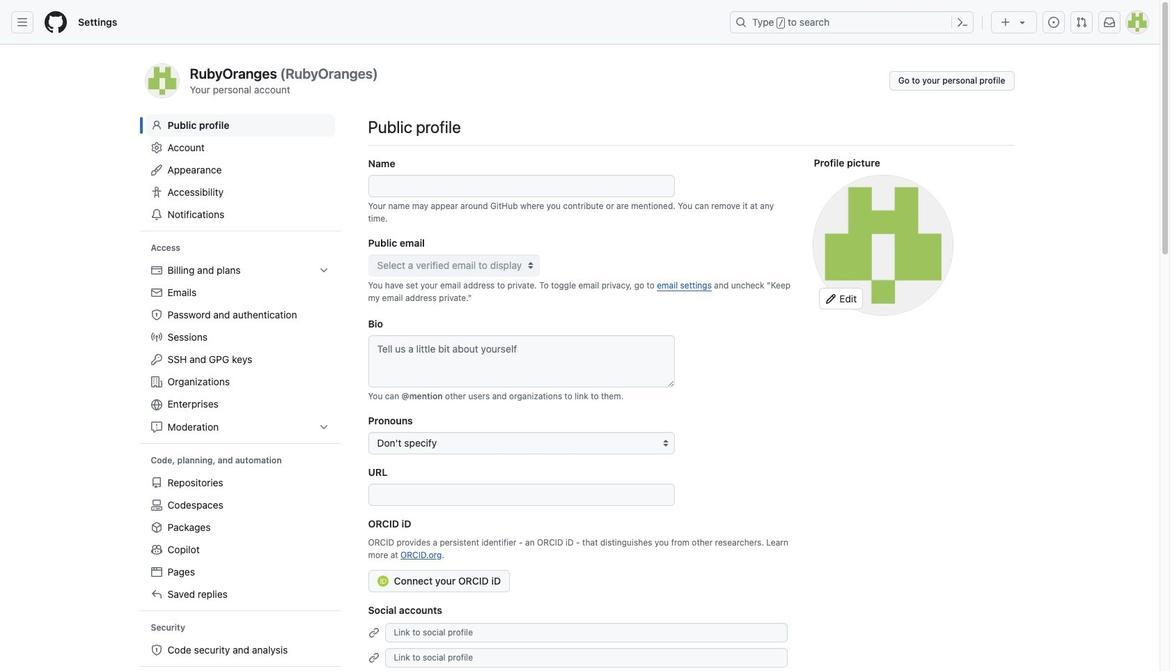 Task type: describe. For each thing, give the bounding box(es) containing it.
social account image
[[368, 653, 379, 664]]

mail image
[[151, 287, 162, 298]]

Link to social profile text field
[[385, 623, 789, 642]]

Tell us a little bit about yourself text field
[[368, 335, 675, 387]]

@rubyoranges image
[[814, 176, 954, 315]]

3 list from the top
[[145, 639, 335, 661]]

person image
[[151, 120, 162, 131]]

browser image
[[151, 567, 162, 578]]

accessibility image
[[151, 187, 162, 198]]

plus image
[[1001, 17, 1012, 28]]

codespaces image
[[151, 500, 162, 511]]

key image
[[151, 354, 162, 365]]

globe image
[[151, 399, 162, 410]]

shield lock image
[[151, 645, 162, 656]]

homepage image
[[45, 11, 67, 33]]

package image
[[151, 522, 162, 533]]

issue opened image
[[1049, 17, 1060, 28]]

reply image
[[151, 589, 162, 600]]

bell image
[[151, 209, 162, 220]]



Task type: locate. For each thing, give the bounding box(es) containing it.
2 list from the top
[[145, 472, 335, 606]]

triangle down image
[[1018, 17, 1029, 28]]

social account image
[[368, 628, 379, 639]]

0 vertical spatial list
[[145, 259, 335, 438]]

None text field
[[368, 175, 675, 197], [368, 484, 675, 506], [368, 175, 675, 197], [368, 484, 675, 506]]

git pull request image
[[1077, 17, 1088, 28]]

copilot image
[[151, 544, 162, 555]]

repo image
[[151, 477, 162, 489]]

notifications image
[[1105, 17, 1116, 28]]

2 vertical spatial list
[[145, 639, 335, 661]]

list
[[145, 259, 335, 438], [145, 472, 335, 606], [145, 639, 335, 661]]

command palette image
[[958, 17, 969, 28]]

paintbrush image
[[151, 164, 162, 176]]

pencil image
[[826, 293, 837, 305]]

shield lock image
[[151, 309, 162, 321]]

@rubyoranges image
[[145, 64, 179, 98]]

organization image
[[151, 376, 162, 387]]

1 vertical spatial list
[[145, 472, 335, 606]]

broadcast image
[[151, 332, 162, 343]]

Link to social profile text field
[[385, 648, 789, 668]]

gear image
[[151, 142, 162, 153]]

1 list from the top
[[145, 259, 335, 438]]



Task type: vqa. For each thing, say whether or not it's contained in the screenshot.
list to the bottom
yes



